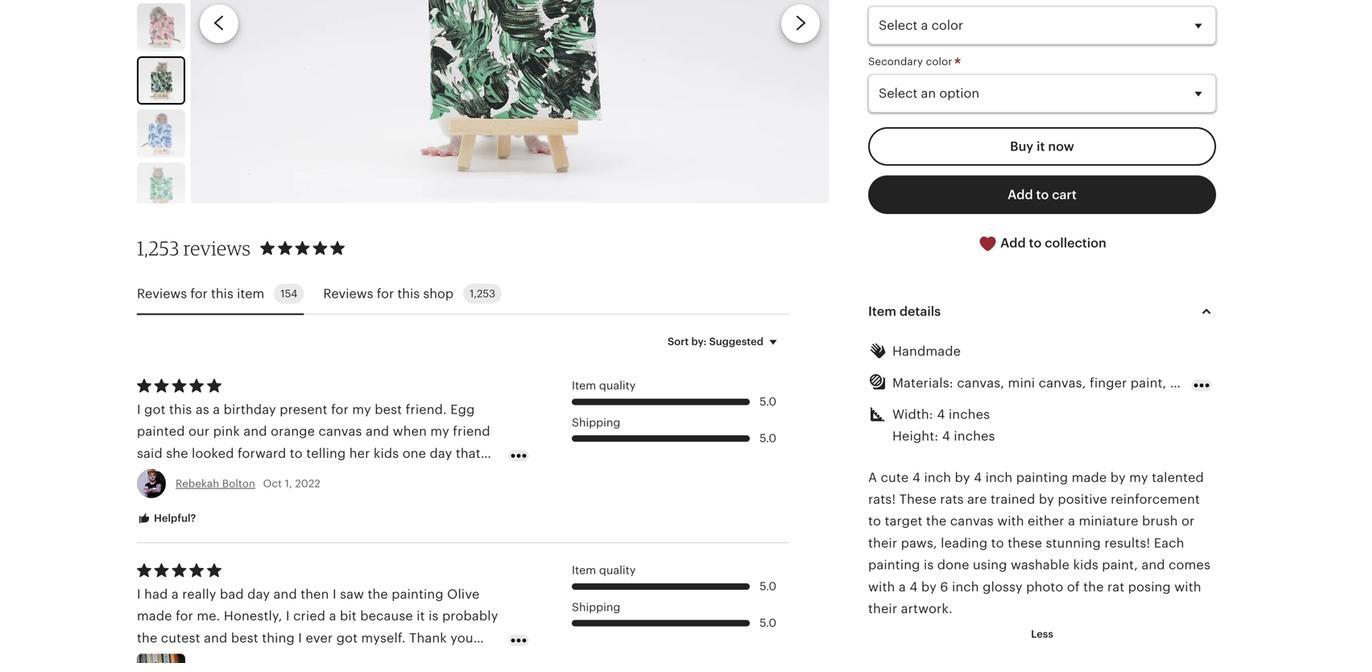 Task type: locate. For each thing, give the bounding box(es) containing it.
i left really
[[137, 588, 141, 602]]

1 vertical spatial painted
[[137, 491, 185, 505]]

0 horizontal spatial best
[[231, 632, 258, 646]]

with down comes at bottom right
[[1175, 580, 1202, 595]]

0 horizontal spatial kids
[[374, 447, 399, 461]]

1,253 right shop
[[470, 288, 496, 300]]

to left the cart
[[1037, 188, 1049, 202]]

1 reviews from the left
[[137, 287, 187, 301]]

a left really
[[172, 588, 179, 602]]

0 horizontal spatial egg
[[207, 491, 232, 505]]

0 horizontal spatial olive
[[137, 654, 169, 664]]

1 horizontal spatial reviews
[[323, 287, 373, 301]]

my
[[352, 403, 371, 417], [431, 425, 450, 439], [1130, 471, 1149, 485]]

2 horizontal spatial it
[[1037, 139, 1045, 154]]

item quality for i had a really bad day and then i saw the painting olive made for me. honestly, i cried a bit because it is probably the cutest and best thing i ever got myself. thank you olive for making a bad day, a lot better.
[[572, 565, 636, 577]]

got inside i had a really bad day and then i saw the painting olive made for me. honestly, i cried a bit because it is probably the cutest and best thing i ever got myself. thank you olive for making a bad day, a lot better.
[[337, 632, 358, 646]]

bad down thing
[[255, 654, 279, 664]]

by up reinforcement at the right of the page
[[1111, 471, 1126, 485]]

best
[[375, 403, 402, 417], [231, 632, 258, 646]]

my right present at the left bottom of page
[[352, 403, 371, 417]]

honestly,
[[224, 610, 282, 624]]

1 horizontal spatial is
[[924, 559, 934, 573]]

brush
[[1143, 515, 1179, 529]]

i right knew
[[377, 491, 380, 505]]

3 5.0 from the top
[[760, 581, 777, 593]]

1 horizontal spatial i
[[377, 491, 380, 505]]

telling
[[306, 447, 346, 461]]

each
[[1154, 537, 1185, 551]]

talented
[[1152, 471, 1205, 485]]

a left lot
[[311, 654, 318, 664]]

tab list
[[137, 274, 790, 316]]

egg down rebekah bolton link
[[207, 491, 232, 505]]

1,253 for 1,253
[[470, 288, 496, 300]]

0 vertical spatial birthday
[[224, 403, 276, 417]]

myself.
[[361, 632, 406, 646]]

shipping for i had a really bad day and then i saw the painting olive made for me. honestly, i cried a bit because it is probably the cutest and best thing i ever got myself. thank you olive for making a bad day, a lot better.
[[572, 601, 621, 614]]

cute
[[881, 471, 909, 485]]

add
[[1008, 188, 1034, 202], [1001, 236, 1026, 250]]

present
[[280, 403, 328, 417]]

by inside i got this as a birthday present for my best friend. egg painted our pink and orange canvas and when my friend said she looked forward to telling her kids one day that she got this painting for her 27th birthday and it was painted by egg the albino rat… i knew i had picked a good one.
[[189, 491, 204, 505]]

for left shop
[[377, 287, 394, 301]]

friend
[[453, 425, 490, 439]]

had inside i got this as a birthday present for my best friend. egg painted our pink and orange canvas and when my friend said she looked forward to telling her kids one day that she got this painting for her 27th birthday and it was painted by egg the albino rat… i knew i had picked a good one.
[[384, 491, 407, 505]]

a cute 4 inch by 4 inch painting made by my talented rats! these rats are trained by positive reinforcement to target the canvas with either a miniature brush or their paws, leading to these stunning results! each painting is done using washable kids paint, and comes with a 4 by 6 inch glossy photo of the rat posing with their artwork.
[[869, 471, 1211, 617]]

got up said
[[144, 403, 166, 417]]

made up cutest on the bottom left of page
[[137, 610, 172, 624]]

painted up "one."
[[137, 491, 185, 505]]

and down one
[[402, 469, 425, 483]]

1 vertical spatial their
[[869, 602, 898, 617]]

good
[[468, 491, 500, 505]]

0 vertical spatial my
[[352, 403, 371, 417]]

0 vertical spatial got
[[144, 403, 166, 417]]

0 horizontal spatial reviews
[[137, 287, 187, 301]]

0 vertical spatial her
[[349, 447, 370, 461]]

one.
[[137, 512, 165, 527]]

it right buy
[[1037, 139, 1045, 154]]

it inside i had a really bad day and then i saw the painting olive made for me. honestly, i cried a bit because it is probably the cutest and best thing i ever got myself. thank you olive for making a bad day, a lot better.
[[417, 610, 425, 624]]

canvas
[[319, 425, 362, 439], [951, 515, 994, 529]]

1 item quality from the top
[[572, 380, 636, 393]]

add left the cart
[[1008, 188, 1034, 202]]

and left then
[[274, 588, 297, 602]]

0 vertical spatial painted
[[137, 425, 185, 439]]

1 vertical spatial had
[[144, 588, 168, 602]]

painting up because
[[392, 588, 444, 602]]

probably
[[442, 610, 498, 624]]

1 horizontal spatial it
[[429, 469, 437, 483]]

2 vertical spatial got
[[337, 632, 358, 646]]

for down cutest on the bottom left of page
[[173, 654, 191, 664]]

the right of on the right bottom of the page
[[1084, 580, 1104, 595]]

and
[[244, 425, 267, 439], [366, 425, 389, 439], [402, 469, 425, 483], [1142, 559, 1166, 573], [274, 588, 297, 602], [204, 632, 228, 646]]

my up reinforcement at the right of the page
[[1130, 471, 1149, 485]]

1 horizontal spatial my
[[431, 425, 450, 439]]

a
[[869, 471, 878, 485]]

for up cutest on the bottom left of page
[[176, 610, 193, 624]]

inches right height:
[[954, 430, 996, 444]]

got down bit
[[337, 632, 358, 646]]

4 up are at right
[[974, 471, 982, 485]]

0 horizontal spatial rat painting 4x4 image 4 image
[[139, 58, 184, 103]]

these
[[1008, 537, 1043, 551]]

1 vertical spatial olive
[[137, 654, 169, 664]]

painted up said
[[137, 425, 185, 439]]

cried
[[293, 610, 326, 624]]

1 vertical spatial quality
[[599, 565, 636, 577]]

posing
[[1129, 580, 1171, 595]]

a right as
[[213, 403, 220, 417]]

rat painting 4x4 image 3 image
[[137, 3, 185, 52]]

to down orange at left bottom
[[290, 447, 303, 461]]

target
[[885, 515, 923, 529]]

had inside i had a really bad day and then i saw the painting olive made for me. honestly, i cried a bit because it is probably the cutest and best thing i ever got myself. thank you olive for making a bad day, a lot better.
[[144, 588, 168, 602]]

reviews right the 154
[[323, 287, 373, 301]]

a down was
[[457, 491, 464, 505]]

stunning
[[1046, 537, 1101, 551]]

artwork.
[[901, 602, 953, 617]]

day up honestly,
[[248, 588, 270, 602]]

2 item quality from the top
[[572, 565, 636, 577]]

1 quality from the top
[[599, 380, 636, 393]]

0 horizontal spatial birthday
[[224, 403, 276, 417]]

item inside dropdown button
[[869, 305, 897, 319]]

0 horizontal spatial she
[[137, 469, 159, 483]]

this for item
[[211, 287, 234, 301]]

knew
[[340, 491, 373, 505]]

i up said
[[137, 403, 141, 417]]

reviews
[[137, 287, 187, 301], [323, 287, 373, 301]]

either
[[1028, 515, 1065, 529]]

1 horizontal spatial made
[[1072, 471, 1107, 485]]

egg up friend
[[451, 403, 475, 417]]

had
[[384, 491, 407, 505], [144, 588, 168, 602]]

her up rat…
[[291, 469, 311, 483]]

i right rat…
[[333, 491, 337, 505]]

0 vertical spatial 1,253
[[137, 237, 179, 260]]

painting up trained
[[1017, 471, 1069, 485]]

bad up honestly,
[[220, 588, 244, 602]]

it inside i got this as a birthday present for my best friend. egg painted our pink and orange canvas and when my friend said she looked forward to telling her kids one day that she got this painting for her 27th birthday and it was painted by egg the albino rat… i knew i had picked a good one.
[[429, 469, 437, 483]]

leading
[[941, 537, 988, 551]]

1 vertical spatial best
[[231, 632, 258, 646]]

their left artwork.
[[869, 602, 898, 617]]

and up making
[[204, 632, 228, 646]]

1 vertical spatial birthday
[[346, 469, 398, 483]]

it left was
[[429, 469, 437, 483]]

to left collection
[[1029, 236, 1042, 250]]

0 vertical spatial olive
[[447, 588, 480, 602]]

you
[[451, 632, 474, 646]]

glossy
[[983, 580, 1023, 595]]

and up posing
[[1142, 559, 1166, 573]]

1 vertical spatial kids
[[1074, 559, 1099, 573]]

birthday up knew
[[346, 469, 398, 483]]

the inside i got this as a birthday present for my best friend. egg painted our pink and orange canvas and when my friend said she looked forward to telling her kids one day that she got this painting for her 27th birthday and it was painted by egg the albino rat… i knew i had picked a good one.
[[235, 491, 256, 505]]

kids up of on the right bottom of the page
[[1074, 559, 1099, 573]]

1 horizontal spatial 1,253
[[470, 288, 496, 300]]

1 vertical spatial is
[[429, 610, 439, 624]]

154
[[281, 288, 298, 300]]

one
[[403, 447, 426, 461]]

0 vertical spatial had
[[384, 491, 407, 505]]

item
[[869, 305, 897, 319], [572, 380, 596, 393], [572, 565, 596, 577]]

0 vertical spatial add
[[1008, 188, 1034, 202]]

with down trained
[[998, 515, 1025, 529]]

canvas down are at right
[[951, 515, 994, 529]]

0 horizontal spatial canvas
[[319, 425, 362, 439]]

my down friend.
[[431, 425, 450, 439]]

their
[[869, 537, 898, 551], [869, 602, 898, 617]]

1 shipping from the top
[[572, 416, 621, 429]]

is up thank
[[429, 610, 439, 624]]

1 horizontal spatial best
[[375, 403, 402, 417]]

1 vertical spatial made
[[137, 610, 172, 624]]

0 vertical spatial kids
[[374, 447, 399, 461]]

is inside a cute 4 inch by 4 inch painting made by my talented rats! these rats are trained by positive reinforcement to target the canvas with either a miniature brush or their paws, leading to these stunning results! each painting is done using washable kids paint, and comes with a 4 by 6 inch glossy photo of the rat posing with their artwork.
[[924, 559, 934, 573]]

1 vertical spatial my
[[431, 425, 450, 439]]

olive down cutest on the bottom left of page
[[137, 654, 169, 664]]

now
[[1049, 139, 1075, 154]]

4 up artwork.
[[910, 580, 918, 595]]

painted
[[137, 425, 185, 439], [137, 491, 185, 505]]

0 vertical spatial shipping
[[572, 416, 621, 429]]

by down rebekah
[[189, 491, 204, 505]]

my inside a cute 4 inch by 4 inch painting made by my talented rats! these rats are trained by positive reinforcement to target the canvas with either a miniature brush or their paws, leading to these stunning results! each painting is done using washable kids paint, and comes with a 4 by 6 inch glossy photo of the rat posing with their artwork.
[[1130, 471, 1149, 485]]

2 vertical spatial it
[[417, 610, 425, 624]]

reinforcement
[[1111, 493, 1201, 507]]

0 vertical spatial item quality
[[572, 380, 636, 393]]

made up positive
[[1072, 471, 1107, 485]]

to
[[1037, 188, 1049, 202], [1029, 236, 1042, 250], [290, 447, 303, 461], [869, 515, 882, 529], [992, 537, 1005, 551]]

1 vertical spatial got
[[163, 469, 184, 483]]

0 horizontal spatial her
[[291, 469, 311, 483]]

2 5.0 from the top
[[760, 432, 777, 445]]

2 horizontal spatial my
[[1130, 471, 1149, 485]]

rat painting 4x4 image 5 image
[[137, 110, 185, 158]]

best down honestly,
[[231, 632, 258, 646]]

the down rebekah bolton oct 1, 2022 at the bottom left
[[235, 491, 256, 505]]

helpful? button
[[125, 504, 208, 534]]

0 horizontal spatial my
[[352, 403, 371, 417]]

0 horizontal spatial it
[[417, 610, 425, 624]]

she down said
[[137, 469, 159, 483]]

for right present at the left bottom of page
[[331, 403, 349, 417]]

looked
[[192, 447, 234, 461]]

add for add to collection
[[1001, 236, 1026, 250]]

paws,
[[901, 537, 938, 551]]

0 horizontal spatial day
[[248, 588, 270, 602]]

rat painting 4x4 image 6 image
[[137, 163, 185, 211]]

1 horizontal spatial olive
[[447, 588, 480, 602]]

rat
[[1108, 580, 1125, 595]]

with left 6
[[869, 580, 896, 595]]

4 right width:
[[937, 408, 946, 422]]

quality for i had a really bad day and then i saw the painting olive made for me. honestly, i cried a bit because it is probably the cutest and best thing i ever got myself. thank you olive for making a bad day, a lot better.
[[599, 565, 636, 577]]

0 horizontal spatial had
[[144, 588, 168, 602]]

reviews down 1,253 reviews
[[137, 287, 187, 301]]

day,
[[282, 654, 308, 664]]

2 reviews from the left
[[323, 287, 373, 301]]

had left 'picked' on the left of page
[[384, 491, 407, 505]]

1 horizontal spatial canvas
[[951, 515, 994, 529]]

0 vertical spatial it
[[1037, 139, 1045, 154]]

by:
[[692, 336, 707, 348]]

4 5.0 from the top
[[760, 617, 777, 630]]

olive
[[447, 588, 480, 602], [137, 654, 169, 664]]

1 vertical spatial it
[[429, 469, 437, 483]]

by up either
[[1039, 493, 1055, 507]]

for
[[190, 287, 208, 301], [377, 287, 394, 301], [331, 403, 349, 417], [269, 469, 287, 483], [176, 610, 193, 624], [173, 654, 191, 664]]

2 shipping from the top
[[572, 601, 621, 614]]

details
[[900, 305, 941, 319]]

1 horizontal spatial day
[[430, 447, 452, 461]]

forward
[[238, 447, 286, 461]]

2 horizontal spatial with
[[1175, 580, 1202, 595]]

to up using
[[992, 537, 1005, 551]]

day inside i got this as a birthday present for my best friend. egg painted our pink and orange canvas and when my friend said she looked forward to telling her kids one day that she got this painting for her 27th birthday and it was painted by egg the albino rat… i knew i had picked a good one.
[[430, 447, 452, 461]]

1 horizontal spatial had
[[384, 491, 407, 505]]

painting
[[214, 469, 266, 483], [1017, 471, 1069, 485], [869, 559, 921, 573], [392, 588, 444, 602]]

day up was
[[430, 447, 452, 461]]

2 vertical spatial my
[[1130, 471, 1149, 485]]

quality
[[599, 380, 636, 393], [599, 565, 636, 577]]

1 vertical spatial item quality
[[572, 565, 636, 577]]

birthday up pink
[[224, 403, 276, 417]]

item for i got this as a birthday present for my best friend. egg painted our pink and orange canvas and when my friend said she looked forward to telling her kids one day that she got this painting for her 27th birthday and it was painted by egg the albino rat… i knew i had picked a good one.
[[572, 380, 596, 393]]

2 vertical spatial item
[[572, 565, 596, 577]]

inches right width:
[[949, 408, 990, 422]]

this left as
[[169, 403, 192, 417]]

1 vertical spatial add
[[1001, 236, 1026, 250]]

her
[[349, 447, 370, 461], [291, 469, 311, 483]]

1 vertical spatial canvas
[[951, 515, 994, 529]]

inch right 6
[[952, 580, 980, 595]]

i inside i got this as a birthday present for my best friend. egg painted our pink and orange canvas and when my friend said she looked forward to telling her kids one day that she got this painting for her 27th birthday and it was painted by egg the albino rat… i knew i had picked a good one.
[[137, 403, 141, 417]]

olive up probably
[[447, 588, 480, 602]]

0 vertical spatial quality
[[599, 380, 636, 393]]

2 quality from the top
[[599, 565, 636, 577]]

1 their from the top
[[869, 537, 898, 551]]

rat painting 4x4 image 4 image
[[191, 0, 830, 204], [139, 58, 184, 103]]

6
[[941, 580, 949, 595]]

add down add to cart
[[1001, 236, 1026, 250]]

1 vertical spatial item
[[572, 380, 596, 393]]

1,253 inside tab list
[[470, 288, 496, 300]]

cart
[[1053, 188, 1077, 202]]

she right said
[[166, 447, 188, 461]]

rebekah
[[176, 478, 219, 490]]

1 vertical spatial bad
[[255, 654, 279, 664]]

0 vertical spatial made
[[1072, 471, 1107, 485]]

1 vertical spatial shipping
[[572, 601, 621, 614]]

ever
[[306, 632, 333, 646]]

0 vertical spatial their
[[869, 537, 898, 551]]

1 vertical spatial she
[[137, 469, 159, 483]]

0 horizontal spatial i
[[333, 491, 337, 505]]

kids
[[374, 447, 399, 461], [1074, 559, 1099, 573]]

0 horizontal spatial with
[[869, 580, 896, 595]]

using
[[973, 559, 1008, 573]]

by up rats
[[955, 471, 971, 485]]

paint,
[[1103, 559, 1139, 573]]

it up thank
[[417, 610, 425, 624]]

canvas up telling
[[319, 425, 362, 439]]

sort by: suggested button
[[656, 325, 795, 359]]

1 vertical spatial 1,253
[[470, 288, 496, 300]]

day
[[430, 447, 452, 461], [248, 588, 270, 602]]

width: 4 inches height: 4 inches
[[893, 408, 996, 444]]

this left shop
[[398, 287, 420, 301]]

the up because
[[368, 588, 388, 602]]

best up when
[[375, 403, 402, 417]]

is down paws,
[[924, 559, 934, 573]]

had left really
[[144, 588, 168, 602]]

got down said
[[163, 469, 184, 483]]

shop
[[423, 287, 454, 301]]

item quality
[[572, 380, 636, 393], [572, 565, 636, 577]]

less
[[1032, 629, 1054, 641]]

0 horizontal spatial made
[[137, 610, 172, 624]]

0 horizontal spatial 1,253
[[137, 237, 179, 260]]

1 horizontal spatial kids
[[1074, 559, 1099, 573]]

item for i had a really bad day and then i saw the painting olive made for me. honestly, i cried a bit because it is probably the cutest and best thing i ever got myself. thank you olive for making a bad day, a lot better.
[[572, 565, 596, 577]]

it
[[1037, 139, 1045, 154], [429, 469, 437, 483], [417, 610, 425, 624]]

she
[[166, 447, 188, 461], [137, 469, 159, 483]]

egg
[[451, 403, 475, 417], [207, 491, 232, 505]]

0 vertical spatial she
[[166, 447, 188, 461]]

inches
[[949, 408, 990, 422], [954, 430, 996, 444]]

0 horizontal spatial bad
[[220, 588, 244, 602]]

by
[[955, 471, 971, 485], [1111, 471, 1126, 485], [189, 491, 204, 505], [1039, 493, 1055, 507], [922, 580, 937, 595]]

by left 6
[[922, 580, 937, 595]]

0 vertical spatial egg
[[451, 403, 475, 417]]

then
[[301, 588, 329, 602]]

1 vertical spatial day
[[248, 588, 270, 602]]

1,253 left reviews
[[137, 237, 179, 260]]

0 vertical spatial is
[[924, 559, 934, 573]]

add for add to cart
[[1008, 188, 1034, 202]]

0 vertical spatial item
[[869, 305, 897, 319]]

0 horizontal spatial is
[[429, 610, 439, 624]]

0 vertical spatial day
[[430, 447, 452, 461]]

shipping
[[572, 416, 621, 429], [572, 601, 621, 614]]

her right telling
[[349, 447, 370, 461]]

0 vertical spatial canvas
[[319, 425, 362, 439]]

0 vertical spatial best
[[375, 403, 402, 417]]



Task type: describe. For each thing, give the bounding box(es) containing it.
picked
[[411, 491, 453, 505]]

as
[[196, 403, 209, 417]]

trained
[[991, 493, 1036, 507]]

results!
[[1105, 537, 1151, 551]]

canvas inside i got this as a birthday present for my best friend. egg painted our pink and orange canvas and when my friend said she looked forward to telling her kids one day that she got this painting for her 27th birthday and it was painted by egg the albino rat… i knew i had picked a good one.
[[319, 425, 362, 439]]

and inside a cute 4 inch by 4 inch painting made by my talented rats! these rats are trained by positive reinforcement to target the canvas with either a miniature brush or their paws, leading to these stunning results! each painting is done using washable kids paint, and comes with a 4 by 6 inch glossy photo of the rat posing with their artwork.
[[1142, 559, 1166, 573]]

reviews
[[183, 237, 251, 260]]

1 horizontal spatial egg
[[451, 403, 475, 417]]

27th
[[315, 469, 342, 483]]

width:
[[893, 408, 934, 422]]

2 i from the left
[[377, 491, 380, 505]]

best inside i got this as a birthday present for my best friend. egg painted our pink and orange canvas and when my friend said she looked forward to telling her kids one day that she got this painting for her 27th birthday and it was painted by egg the albino rat… i knew i had picked a good one.
[[375, 403, 402, 417]]

kids inside i got this as a birthday present for my best friend. egg painted our pink and orange canvas and when my friend said she looked forward to telling her kids one day that she got this painting for her 27th birthday and it was painted by egg the albino rat… i knew i had picked a good one.
[[374, 447, 399, 461]]

a up stunning
[[1069, 515, 1076, 529]]

painting down paws,
[[869, 559, 921, 573]]

color
[[926, 56, 953, 68]]

lot
[[322, 654, 339, 664]]

1 vertical spatial egg
[[207, 491, 232, 505]]

1 vertical spatial inches
[[954, 430, 996, 444]]

height:
[[893, 430, 939, 444]]

1 i from the left
[[333, 491, 337, 505]]

1,253 reviews
[[137, 237, 251, 260]]

buy
[[1011, 139, 1034, 154]]

handmade
[[893, 345, 961, 359]]

1 horizontal spatial birthday
[[346, 469, 398, 483]]

these
[[900, 493, 937, 507]]

of
[[1068, 580, 1080, 595]]

the down rats
[[927, 515, 947, 529]]

bit
[[340, 610, 357, 624]]

buy it now button
[[869, 127, 1217, 166]]

quality for i got this as a birthday present for my best friend. egg painted our pink and orange canvas and when my friend said she looked forward to telling her kids one day that she got this painting for her 27th birthday and it was painted by egg the albino rat… i knew i had picked a good one.
[[599, 380, 636, 393]]

inch up rats
[[925, 471, 952, 485]]

friend.
[[406, 403, 447, 417]]

2 painted from the top
[[137, 491, 185, 505]]

2 their from the top
[[869, 602, 898, 617]]

when
[[393, 425, 427, 439]]

1,253 for 1,253 reviews
[[137, 237, 179, 260]]

better.
[[342, 654, 384, 664]]

a left bit
[[329, 610, 336, 624]]

2022
[[295, 478, 321, 490]]

1 horizontal spatial bad
[[255, 654, 279, 664]]

to down the rats!
[[869, 515, 882, 529]]

item details
[[869, 305, 941, 319]]

kids inside a cute 4 inch by 4 inch painting made by my talented rats! these rats are trained by positive reinforcement to target the canvas with either a miniature brush or their paws, leading to these stunning results! each painting is done using washable kids paint, and comes with a 4 by 6 inch glossy photo of the rat posing with their artwork.
[[1074, 559, 1099, 573]]

the up view details of this review photo by kicky snijder
[[137, 632, 157, 646]]

photo
[[1027, 580, 1064, 595]]

i left ever
[[298, 632, 302, 646]]

shipping for i got this as a birthday present for my best friend. egg painted our pink and orange canvas and when my friend said she looked forward to telling her kids one day that she got this painting for her 27th birthday and it was painted by egg the albino rat… i knew i had picked a good one.
[[572, 416, 621, 429]]

to inside i got this as a birthday present for my best friend. egg painted our pink and orange canvas and when my friend said she looked forward to telling her kids one day that she got this painting for her 27th birthday and it was painted by egg the albino rat… i knew i had picked a good one.
[[290, 447, 303, 461]]

0 vertical spatial inches
[[949, 408, 990, 422]]

rebekah bolton oct 1, 2022
[[176, 478, 321, 490]]

item details button
[[854, 293, 1231, 331]]

miniature
[[1079, 515, 1139, 529]]

rebekah bolton link
[[176, 478, 255, 490]]

because
[[360, 610, 413, 624]]

1 5.0 from the top
[[760, 396, 777, 408]]

done
[[938, 559, 970, 573]]

washable
[[1011, 559, 1070, 573]]

thank
[[409, 632, 447, 646]]

1 painted from the top
[[137, 425, 185, 439]]

cutest
[[161, 632, 200, 646]]

add to collection button
[[869, 224, 1217, 264]]

a up artwork.
[[899, 580, 906, 595]]

painting inside i had a really bad day and then i saw the painting olive made for me. honestly, i cried a bit because it is probably the cutest and best thing i ever got myself. thank you olive for making a bad day, a lot better.
[[392, 588, 444, 602]]

inch up trained
[[986, 471, 1013, 485]]

made inside a cute 4 inch by 4 inch painting made by my talented rats! these rats are trained by positive reinforcement to target the canvas with either a miniature brush or their paws, leading to these stunning results! each painting is done using washable kids paint, and comes with a 4 by 6 inch glossy photo of the rat posing with their artwork.
[[1072, 471, 1107, 485]]

4 right 'cute'
[[913, 471, 921, 485]]

it inside button
[[1037, 139, 1045, 154]]

bolton
[[222, 478, 255, 490]]

said
[[137, 447, 163, 461]]

4 right height:
[[942, 430, 951, 444]]

are
[[968, 493, 988, 507]]

i left the cried
[[286, 610, 290, 624]]

this down looked
[[187, 469, 210, 483]]

add to collection
[[998, 236, 1107, 250]]

best inside i had a really bad day and then i saw the painting olive made for me. honestly, i cried a bit because it is probably the cutest and best thing i ever got myself. thank you olive for making a bad day, a lot better.
[[231, 632, 258, 646]]

thing
[[262, 632, 295, 646]]

that
[[456, 447, 481, 461]]

i left "saw"
[[333, 588, 337, 602]]

collection
[[1045, 236, 1107, 250]]

item quality for i got this as a birthday present for my best friend. egg painted our pink and orange canvas and when my friend said she looked forward to telling her kids one day that she got this painting for her 27th birthday and it was painted by egg the albino rat… i knew i had picked a good one.
[[572, 380, 636, 393]]

oct
[[263, 478, 282, 490]]

saw
[[340, 588, 364, 602]]

orange
[[271, 425, 315, 439]]

really
[[182, 588, 216, 602]]

canvas inside a cute 4 inch by 4 inch painting made by my talented rats! these rats are trained by positive reinforcement to target the canvas with either a miniature brush or their paws, leading to these stunning results! each painting is done using washable kids paint, and comes with a 4 by 6 inch glossy photo of the rat posing with their artwork.
[[951, 515, 994, 529]]

this for shop
[[398, 287, 420, 301]]

albino
[[259, 491, 298, 505]]

pink
[[213, 425, 240, 439]]

positive
[[1058, 493, 1108, 507]]

i had a really bad day and then i saw the painting olive made for me. honestly, i cried a bit because it is probably the cutest and best thing i ever got myself. thank you olive for making a bad day, a lot better.
[[137, 588, 498, 664]]

secondary color
[[869, 56, 956, 68]]

rat…
[[302, 491, 330, 505]]

rats
[[941, 493, 964, 507]]

helpful?
[[151, 513, 196, 525]]

and up forward
[[244, 425, 267, 439]]

buy it now
[[1011, 139, 1075, 154]]

for up albino
[[269, 469, 287, 483]]

add to cart button
[[869, 175, 1217, 214]]

made inside i had a really bad day and then i saw the painting olive made for me. honestly, i cried a bit because it is probably the cutest and best thing i ever got myself. thank you olive for making a bad day, a lot better.
[[137, 610, 172, 624]]

is inside i had a really bad day and then i saw the painting olive made for me. honestly, i cried a bit because it is probably the cutest and best thing i ever got myself. thank you olive for making a bad day, a lot better.
[[429, 610, 439, 624]]

reviews for reviews for this item
[[137, 287, 187, 301]]

1 horizontal spatial rat painting 4x4 image 4 image
[[191, 0, 830, 204]]

and left when
[[366, 425, 389, 439]]

for down 1,253 reviews
[[190, 287, 208, 301]]

rats!
[[869, 493, 896, 507]]

0 vertical spatial bad
[[220, 588, 244, 602]]

1 horizontal spatial her
[[349, 447, 370, 461]]

add to cart
[[1008, 188, 1077, 202]]

our
[[189, 425, 210, 439]]

tab list containing reviews for this item
[[137, 274, 790, 316]]

painting inside i got this as a birthday present for my best friend. egg painted our pink and orange canvas and when my friend said she looked forward to telling her kids one day that she got this painting for her 27th birthday and it was painted by egg the albino rat… i knew i had picked a good one.
[[214, 469, 266, 483]]

suggested
[[709, 336, 764, 348]]

sort by: suggested
[[668, 336, 764, 348]]

this for as
[[169, 403, 192, 417]]

1 horizontal spatial she
[[166, 447, 188, 461]]

less button
[[1019, 621, 1066, 650]]

making
[[194, 654, 240, 664]]

1 vertical spatial her
[[291, 469, 311, 483]]

1 horizontal spatial with
[[998, 515, 1025, 529]]

reviews for reviews for this shop
[[323, 287, 373, 301]]

a right making
[[244, 654, 251, 664]]

day inside i had a really bad day and then i saw the painting olive made for me. honestly, i cried a bit because it is probably the cutest and best thing i ever got myself. thank you olive for making a bad day, a lot better.
[[248, 588, 270, 602]]

i got this as a birthday present for my best friend. egg painted our pink and orange canvas and when my friend said she looked forward to telling her kids one day that she got this painting for her 27th birthday and it was painted by egg the albino rat… i knew i had picked a good one.
[[137, 403, 500, 527]]

was
[[441, 469, 465, 483]]

item
[[237, 287, 264, 301]]

secondary
[[869, 56, 923, 68]]

me.
[[197, 610, 220, 624]]

view details of this review photo by kicky snijder image
[[137, 655, 185, 664]]



Task type: vqa. For each thing, say whether or not it's contained in the screenshot.
Gifts for Kids
no



